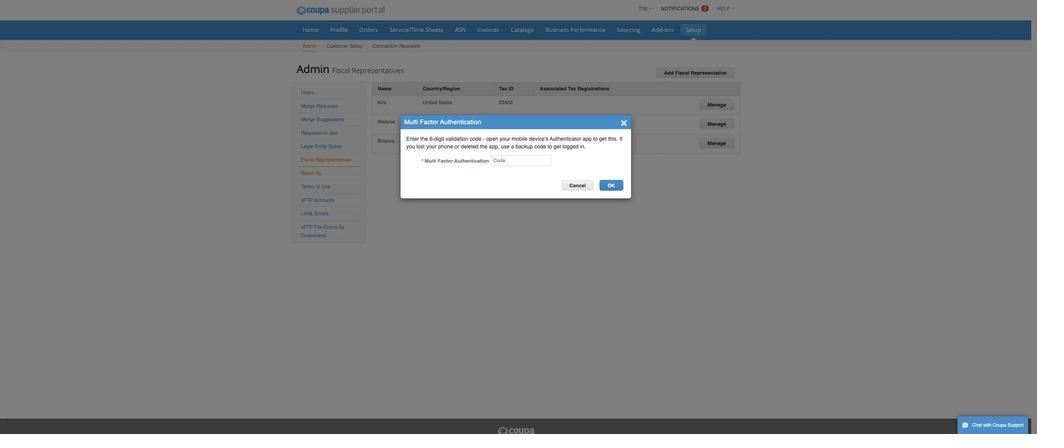 Task type: describe. For each thing, give the bounding box(es) containing it.
terms of use
[[301, 184, 331, 190]]

2 tax from the left
[[568, 86, 577, 91]]

device's
[[529, 136, 549, 142]]

manage link for 23432
[[700, 99, 735, 110]]

sourcing link
[[612, 24, 646, 35]]

requests for merge requests
[[317, 103, 338, 109]]

1 horizontal spatial to
[[548, 143, 553, 150]]

connection
[[373, 43, 398, 49]]

fiscal for admin
[[333, 66, 350, 75]]

admin for admin fiscal representatives
[[297, 62, 330, 76]]

1 horizontal spatial code
[[535, 143, 547, 150]]

home
[[303, 26, 319, 33]]

fiscal representatives
[[301, 157, 352, 163]]

0 vertical spatial code
[[470, 136, 482, 142]]

customer
[[327, 43, 349, 49]]

home link
[[298, 24, 324, 35]]

invoices link
[[473, 24, 505, 35]]

profile
[[331, 26, 348, 33]]

0 horizontal spatial multi
[[405, 118, 418, 126]]

chat with coupa support
[[973, 422, 1025, 428]]

remit-to link
[[301, 170, 321, 176]]

app
[[583, 136, 592, 142]]

coupa
[[994, 422, 1007, 428]]

sftp for sftp accounts
[[301, 197, 313, 203]]

kris
[[378, 99, 387, 105]]

manage for 23432
[[708, 102, 727, 107]]

merge for merge suggestions
[[301, 116, 315, 122]]

suggestions
[[317, 116, 344, 122]]

representatives inside admin fiscal representatives
[[352, 66, 404, 75]]

requests to join link
[[301, 130, 338, 136]]

enter
[[407, 136, 419, 142]]

open
[[487, 136, 499, 142]]

terms
[[301, 184, 315, 190]]

sftp accounts link
[[301, 197, 335, 203]]

× button
[[621, 116, 628, 128]]

terms of use link
[[301, 184, 331, 190]]

united states for brianne
[[423, 138, 453, 144]]

0 vertical spatial authentication
[[440, 118, 482, 126]]

ok button
[[600, 180, 624, 191]]

join
[[329, 130, 338, 136]]

service/time sheets link
[[385, 24, 449, 35]]

states for 23432
[[439, 99, 453, 105]]

customer setup link
[[326, 42, 363, 52]]

merge suggestions link
[[301, 116, 344, 122]]

1 vertical spatial get
[[554, 143, 562, 150]]

2 states from the top
[[439, 119, 453, 124]]

sheets
[[426, 26, 444, 33]]

0 vertical spatial errors
[[315, 211, 329, 216]]

associated
[[540, 86, 567, 91]]

lost
[[417, 143, 425, 150]]

registrations
[[578, 86, 610, 91]]

melanie
[[378, 119, 396, 124]]

digit
[[435, 136, 445, 142]]

0 horizontal spatial to
[[324, 130, 328, 136]]

sftp accounts
[[301, 197, 335, 203]]

united for brianne
[[423, 138, 437, 144]]

to
[[316, 170, 321, 176]]

legal
[[301, 143, 313, 149]]

merge for merge requests
[[301, 103, 315, 109]]

enter the 6-digit validation code - open your mobile device's authenticator app to get this. if you lost your phone or deleted the app, use a backup code to get logged in.
[[407, 136, 623, 150]]

if
[[620, 136, 623, 142]]

merge requests
[[301, 103, 338, 109]]

1 vertical spatial the
[[480, 143, 488, 150]]

phone
[[439, 143, 454, 150]]

(to
[[339, 224, 345, 230]]

admin link
[[302, 42, 317, 52]]

backup
[[516, 143, 533, 150]]

sftp file errors (to customers)
[[301, 224, 345, 238]]

remit-
[[301, 170, 316, 176]]

manage for 123
[[708, 140, 727, 146]]

add-
[[652, 26, 665, 33]]

chat
[[973, 422, 983, 428]]

chat with coupa support button
[[958, 416, 1029, 434]]

representative
[[691, 70, 727, 76]]

sourcing
[[617, 26, 641, 33]]

business performance link
[[541, 24, 611, 35]]

add fiscal representative
[[665, 70, 727, 76]]

0 vertical spatial get
[[600, 136, 607, 142]]

legal entity setup link
[[301, 143, 342, 149]]

fiscal for add
[[676, 70, 690, 76]]

connection requests
[[373, 43, 421, 49]]

multi factor authentication
[[405, 118, 482, 126]]

united states for melanie
[[423, 119, 453, 124]]

united states for kris
[[423, 99, 453, 105]]

0 horizontal spatial coupa supplier portal image
[[291, 1, 390, 20]]

states for 123
[[439, 138, 453, 144]]

this.
[[609, 136, 618, 142]]

cxml
[[301, 211, 314, 216]]

6-
[[430, 136, 435, 142]]

tax id
[[499, 86, 514, 91]]

*
[[422, 158, 424, 164]]

business
[[546, 26, 569, 33]]

id
[[509, 86, 514, 91]]

invoices
[[478, 26, 500, 33]]

customers)
[[301, 233, 327, 238]]

associated tax registrations
[[540, 86, 610, 91]]



Task type: vqa. For each thing, say whether or not it's contained in the screenshot.
Multi to the right
yes



Task type: locate. For each thing, give the bounding box(es) containing it.
2 sftp from the top
[[301, 224, 313, 230]]

1 manage from the top
[[708, 102, 727, 107]]

0 vertical spatial sftp
[[301, 197, 313, 203]]

or
[[455, 143, 460, 150]]

of
[[316, 184, 320, 190]]

sftp up cxml
[[301, 197, 313, 203]]

1 vertical spatial your
[[427, 143, 437, 150]]

sftp up customers)
[[301, 224, 313, 230]]

1 vertical spatial code
[[535, 143, 547, 150]]

3 manage link from the top
[[700, 137, 735, 148]]

in.
[[581, 143, 586, 150]]

0 vertical spatial united states
[[423, 99, 453, 105]]

Code text field
[[491, 155, 552, 166]]

setup
[[686, 26, 702, 33], [350, 43, 363, 49], [329, 143, 342, 149]]

the left 6-
[[421, 136, 428, 142]]

ok
[[608, 183, 616, 188]]

1 states from the top
[[439, 99, 453, 105]]

0 vertical spatial united
[[423, 99, 437, 105]]

2 vertical spatial united states
[[423, 138, 453, 144]]

cxml errors link
[[301, 211, 329, 216]]

2 manage from the top
[[708, 121, 727, 127]]

code left -
[[470, 136, 482, 142]]

0 vertical spatial manage
[[708, 102, 727, 107]]

fiscal down customer setup link
[[333, 66, 350, 75]]

cancel
[[570, 183, 586, 188]]

1 vertical spatial united states
[[423, 119, 453, 124]]

admin
[[303, 43, 317, 49], [297, 62, 330, 76]]

requests to join
[[301, 130, 338, 136]]

0 vertical spatial admin
[[303, 43, 317, 49]]

merge requests link
[[301, 103, 338, 109]]

1 vertical spatial manage
[[708, 121, 727, 127]]

mobile
[[512, 136, 528, 142]]

1 vertical spatial setup
[[350, 43, 363, 49]]

1 horizontal spatial setup
[[350, 43, 363, 49]]

united for melanie
[[423, 119, 437, 124]]

2 vertical spatial manage link
[[700, 137, 735, 148]]

united left the phone
[[423, 138, 437, 144]]

united down country/region
[[423, 99, 437, 105]]

2 horizontal spatial fiscal
[[676, 70, 690, 76]]

authentication up validation
[[440, 118, 482, 126]]

0 horizontal spatial tax
[[499, 86, 508, 91]]

0 horizontal spatial fiscal
[[301, 157, 314, 163]]

multi right the *
[[425, 158, 437, 164]]

tax left id
[[499, 86, 508, 91]]

1 vertical spatial requests
[[317, 103, 338, 109]]

0 vertical spatial the
[[421, 136, 428, 142]]

to left "join"
[[324, 130, 328, 136]]

factor down the phone
[[438, 158, 453, 164]]

0 vertical spatial states
[[439, 99, 453, 105]]

get left this.
[[600, 136, 607, 142]]

2 manage link from the top
[[700, 118, 735, 129]]

2 united from the top
[[423, 119, 437, 124]]

errors left (to
[[324, 224, 337, 230]]

your down 6-
[[427, 143, 437, 150]]

code
[[470, 136, 482, 142], [535, 143, 547, 150]]

0 horizontal spatial get
[[554, 143, 562, 150]]

2 merge from the top
[[301, 116, 315, 122]]

service/time
[[390, 26, 424, 33]]

factor up 6-
[[420, 118, 439, 126]]

file
[[314, 224, 322, 230]]

1 merge from the top
[[301, 103, 315, 109]]

legal entity setup
[[301, 143, 342, 149]]

customer setup
[[327, 43, 363, 49]]

profile link
[[326, 24, 353, 35]]

a
[[512, 143, 515, 150]]

name
[[378, 86, 392, 91]]

fiscal representatives link
[[301, 157, 352, 163]]

0 vertical spatial merge
[[301, 103, 315, 109]]

0 vertical spatial requests
[[400, 43, 421, 49]]

1 vertical spatial merge
[[301, 116, 315, 122]]

admin inside admin link
[[303, 43, 317, 49]]

2 vertical spatial states
[[439, 138, 453, 144]]

united up 6-
[[423, 119, 437, 124]]

0 vertical spatial your
[[500, 136, 511, 142]]

add
[[665, 70, 674, 76]]

1 tax from the left
[[499, 86, 508, 91]]

orders link
[[355, 24, 383, 35]]

entity
[[315, 143, 327, 149]]

merge
[[301, 103, 315, 109], [301, 116, 315, 122]]

asn link
[[450, 24, 471, 35]]

representatives up name
[[352, 66, 404, 75]]

1 united states from the top
[[423, 99, 453, 105]]

123
[[499, 138, 508, 144]]

2 vertical spatial setup
[[329, 143, 342, 149]]

add fiscal representative link
[[657, 67, 735, 78]]

2 horizontal spatial to
[[594, 136, 598, 142]]

to down device's
[[548, 143, 553, 150]]

errors inside the 'sftp file errors (to customers)'
[[324, 224, 337, 230]]

add-ons link
[[647, 24, 680, 35]]

manage link for 123
[[700, 137, 735, 148]]

connection requests link
[[373, 42, 421, 52]]

orders
[[360, 26, 378, 33]]

1 vertical spatial coupa supplier portal image
[[497, 426, 535, 434]]

0 horizontal spatial setup
[[329, 143, 342, 149]]

states left or
[[439, 138, 453, 144]]

get
[[600, 136, 607, 142], [554, 143, 562, 150]]

0 vertical spatial setup
[[686, 26, 702, 33]]

1 vertical spatial united
[[423, 119, 437, 124]]

merge down users
[[301, 103, 315, 109]]

1 vertical spatial errors
[[324, 224, 337, 230]]

1 vertical spatial multi
[[425, 158, 437, 164]]

0 vertical spatial manage link
[[700, 99, 735, 110]]

0 vertical spatial representatives
[[352, 66, 404, 75]]

errors
[[315, 211, 329, 216], [324, 224, 337, 230]]

2 vertical spatial united
[[423, 138, 437, 144]]

coupa supplier portal image
[[291, 1, 390, 20], [497, 426, 535, 434]]

1 manage link from the top
[[700, 99, 735, 110]]

tax
[[499, 86, 508, 91], [568, 86, 577, 91]]

×
[[621, 116, 628, 128]]

sftp file errors (to customers) link
[[301, 224, 345, 238]]

0 horizontal spatial code
[[470, 136, 482, 142]]

0 vertical spatial factor
[[420, 118, 439, 126]]

merge suggestions
[[301, 116, 344, 122]]

the down -
[[480, 143, 488, 150]]

1 vertical spatial factor
[[438, 158, 453, 164]]

1 united from the top
[[423, 99, 437, 105]]

1 horizontal spatial coupa supplier portal image
[[497, 426, 535, 434]]

1 vertical spatial representatives
[[316, 157, 352, 163]]

fiscal
[[333, 66, 350, 75], [676, 70, 690, 76], [301, 157, 314, 163]]

representatives down legal entity setup link
[[316, 157, 352, 163]]

united
[[423, 99, 437, 105], [423, 119, 437, 124], [423, 138, 437, 144]]

tax right associated
[[568, 86, 577, 91]]

1 vertical spatial authentication
[[455, 158, 490, 164]]

requests up legal
[[301, 130, 322, 136]]

setup link
[[681, 24, 707, 35]]

0 vertical spatial coupa supplier portal image
[[291, 1, 390, 20]]

admin down home on the left top of the page
[[303, 43, 317, 49]]

support
[[1008, 422, 1025, 428]]

get down authenticator
[[554, 143, 562, 150]]

fiscal down legal
[[301, 157, 314, 163]]

setup right customer
[[350, 43, 363, 49]]

1 vertical spatial manage link
[[700, 118, 735, 129]]

1 horizontal spatial multi
[[425, 158, 437, 164]]

sftp inside the 'sftp file errors (to customers)'
[[301, 224, 313, 230]]

requests up suggestions
[[317, 103, 338, 109]]

app,
[[489, 143, 500, 150]]

deleted
[[461, 143, 479, 150]]

performance
[[571, 26, 606, 33]]

remit-to
[[301, 170, 321, 176]]

sftp for sftp file errors (to customers)
[[301, 224, 313, 230]]

1 sftp from the top
[[301, 197, 313, 203]]

2 united states from the top
[[423, 119, 453, 124]]

service/time sheets
[[390, 26, 444, 33]]

2 vertical spatial requests
[[301, 130, 322, 136]]

validation
[[446, 136, 469, 142]]

code down device's
[[535, 143, 547, 150]]

0 horizontal spatial the
[[421, 136, 428, 142]]

use
[[322, 184, 331, 190]]

united for kris
[[423, 99, 437, 105]]

multi up enter
[[405, 118, 418, 126]]

1 horizontal spatial get
[[600, 136, 607, 142]]

use
[[501, 143, 510, 150]]

* multi factor authentication
[[422, 158, 490, 164]]

cxml errors
[[301, 211, 329, 216]]

setup down "join"
[[329, 143, 342, 149]]

fiscal right add
[[676, 70, 690, 76]]

states down country/region
[[439, 99, 453, 105]]

users
[[301, 90, 314, 95]]

0 vertical spatial multi
[[405, 118, 418, 126]]

requests down the service/time
[[400, 43, 421, 49]]

requests for connection requests
[[400, 43, 421, 49]]

states up digit on the top left of page
[[439, 119, 453, 124]]

1 vertical spatial sftp
[[301, 224, 313, 230]]

asn
[[455, 26, 466, 33]]

0 horizontal spatial your
[[427, 143, 437, 150]]

catalogs
[[511, 26, 534, 33]]

your up use
[[500, 136, 511, 142]]

errors down accounts
[[315, 211, 329, 216]]

3 united from the top
[[423, 138, 437, 144]]

1 vertical spatial admin
[[297, 62, 330, 76]]

3 states from the top
[[439, 138, 453, 144]]

states
[[439, 99, 453, 105], [439, 119, 453, 124], [439, 138, 453, 144]]

country/region
[[423, 86, 461, 91]]

setup right ons
[[686, 26, 702, 33]]

1 vertical spatial states
[[439, 119, 453, 124]]

1 horizontal spatial tax
[[568, 86, 577, 91]]

representatives
[[352, 66, 404, 75], [316, 157, 352, 163]]

3 manage from the top
[[708, 140, 727, 146]]

2 vertical spatial manage
[[708, 140, 727, 146]]

-
[[483, 136, 485, 142]]

add-ons
[[652, 26, 675, 33]]

brianne
[[378, 138, 395, 144]]

admin down admin link
[[297, 62, 330, 76]]

accounts
[[314, 197, 335, 203]]

1 horizontal spatial your
[[500, 136, 511, 142]]

with
[[984, 422, 992, 428]]

admin for admin
[[303, 43, 317, 49]]

1 horizontal spatial fiscal
[[333, 66, 350, 75]]

merge down merge requests link
[[301, 116, 315, 122]]

fiscal inside admin fiscal representatives
[[333, 66, 350, 75]]

cancel link
[[562, 180, 594, 191]]

authentication down deleted
[[455, 158, 490, 164]]

1 horizontal spatial the
[[480, 143, 488, 150]]

admin fiscal representatives
[[297, 62, 404, 76]]

2 horizontal spatial setup
[[686, 26, 702, 33]]

catalogs link
[[506, 24, 539, 35]]

multi
[[405, 118, 418, 126], [425, 158, 437, 164]]

3 united states from the top
[[423, 138, 453, 144]]

authentication
[[440, 118, 482, 126], [455, 158, 490, 164]]

to right app
[[594, 136, 598, 142]]



